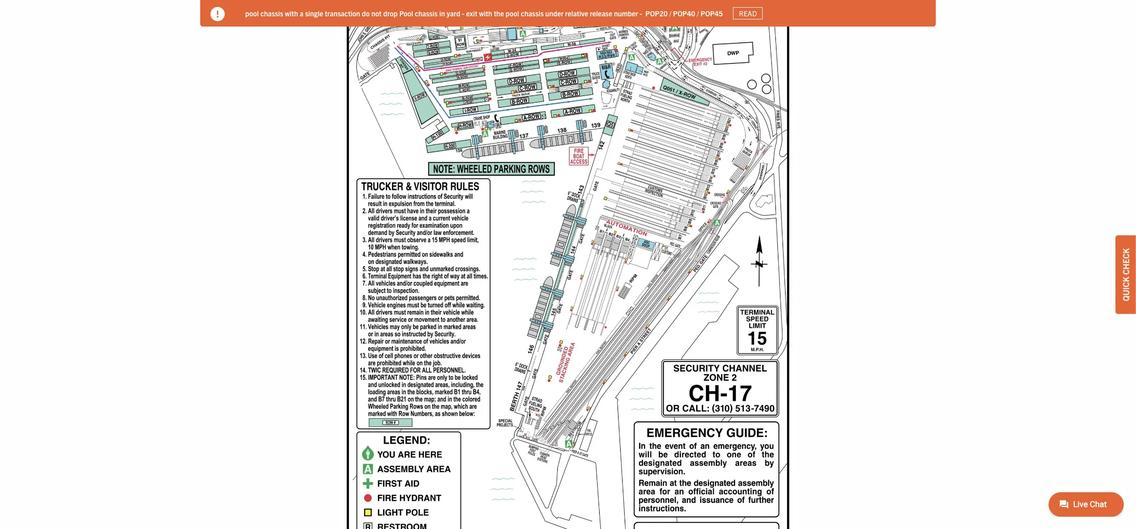 Task type: locate. For each thing, give the bounding box(es) containing it.
release
[[590, 8, 613, 18]]

read link
[[733, 7, 763, 20]]

exit
[[466, 8, 478, 18]]

2 chassis from the left
[[415, 8, 438, 18]]

0 horizontal spatial -
[[462, 8, 465, 18]]

1 horizontal spatial pool
[[506, 8, 519, 18]]

pop20
[[646, 8, 668, 18]]

in
[[439, 8, 445, 18]]

chassis
[[260, 8, 283, 18], [415, 8, 438, 18], [521, 8, 544, 18]]

/
[[670, 8, 672, 18], [697, 8, 699, 18]]

pool right the
[[506, 8, 519, 18]]

pool
[[400, 8, 413, 18]]

0 horizontal spatial chassis
[[260, 8, 283, 18]]

check
[[1121, 248, 1132, 275]]

with left the
[[479, 8, 492, 18]]

not
[[372, 8, 382, 18]]

2 horizontal spatial chassis
[[521, 8, 544, 18]]

a
[[300, 8, 304, 18]]

0 horizontal spatial with
[[285, 8, 298, 18]]

chassis left a
[[260, 8, 283, 18]]

with left a
[[285, 8, 298, 18]]

pool right 'solid' image
[[245, 8, 259, 18]]

1 horizontal spatial -
[[640, 8, 642, 18]]

chassis left in
[[415, 8, 438, 18]]

0 horizontal spatial pool
[[245, 8, 259, 18]]

with
[[285, 8, 298, 18], [479, 8, 492, 18]]

/ left "pop45"
[[697, 8, 699, 18]]

3 chassis from the left
[[521, 8, 544, 18]]

/ left pop40
[[670, 8, 672, 18]]

drop
[[383, 8, 398, 18]]

1 horizontal spatial chassis
[[415, 8, 438, 18]]

1 horizontal spatial with
[[479, 8, 492, 18]]

- right number
[[640, 8, 642, 18]]

pop40
[[673, 8, 696, 18]]

under
[[546, 8, 564, 18]]

1 pool from the left
[[245, 8, 259, 18]]

solid image
[[211, 7, 225, 21]]

2 - from the left
[[640, 8, 642, 18]]

chassis left under
[[521, 8, 544, 18]]

- left exit
[[462, 8, 465, 18]]

2 pool from the left
[[506, 8, 519, 18]]

0 horizontal spatial /
[[670, 8, 672, 18]]

1 horizontal spatial /
[[697, 8, 699, 18]]

pop45
[[701, 8, 723, 18]]

-
[[462, 8, 465, 18], [640, 8, 642, 18]]

2 with from the left
[[479, 8, 492, 18]]

pool
[[245, 8, 259, 18], [506, 8, 519, 18]]



Task type: describe. For each thing, give the bounding box(es) containing it.
read
[[739, 9, 757, 18]]

yard
[[447, 8, 461, 18]]

1 with from the left
[[285, 8, 298, 18]]

quick check
[[1121, 248, 1132, 301]]

1 / from the left
[[670, 8, 672, 18]]

the
[[494, 8, 504, 18]]

relative
[[565, 8, 589, 18]]

quick check link
[[1116, 236, 1137, 314]]

transaction
[[325, 8, 360, 18]]

pool chassis with a single transaction  do not drop pool chassis in yard -  exit with the pool chassis under relative release number -  pop20 / pop40 / pop45
[[245, 8, 723, 18]]

do
[[362, 8, 370, 18]]

1 - from the left
[[462, 8, 465, 18]]

1 chassis from the left
[[260, 8, 283, 18]]

quick
[[1121, 277, 1132, 301]]

number
[[614, 8, 638, 18]]

2 / from the left
[[697, 8, 699, 18]]

single
[[305, 8, 323, 18]]



Task type: vqa. For each thing, say whether or not it's contained in the screenshot.
Read link
yes



